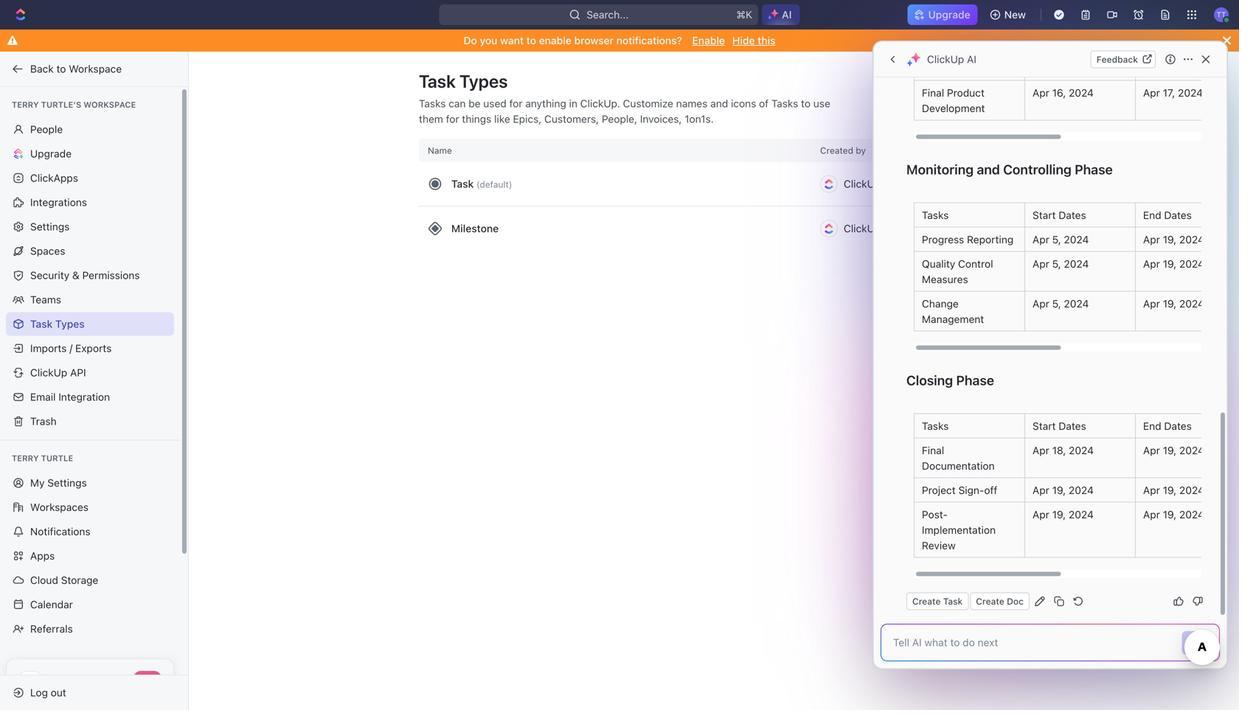 Task type: vqa. For each thing, say whether or not it's contained in the screenshot.
Control
yes



Task type: describe. For each thing, give the bounding box(es) containing it.
clickup.
[[580, 97, 620, 110]]

created
[[820, 145, 853, 156]]

by
[[856, 145, 866, 156]]

browser
[[574, 34, 614, 46]]

customize
[[623, 97, 674, 110]]

&
[[72, 269, 80, 281]]

to inside button
[[56, 63, 66, 75]]

19, for final documentation
[[1163, 444, 1177, 457]]

0 vertical spatial upgrade link
[[908, 4, 978, 25]]

enable
[[692, 34, 725, 46]]

trash link
[[6, 410, 174, 433]]

workspaces link
[[6, 496, 174, 519]]

1 vertical spatial phase
[[956, 373, 994, 388]]

names
[[676, 97, 708, 110]]

doc
[[1007, 596, 1024, 607]]

integrations
[[30, 196, 87, 208]]

permissions
[[82, 269, 140, 281]]

anything
[[525, 97, 566, 110]]

5, for change management
[[1052, 298, 1061, 310]]

apr 19, 2024 for change management
[[1143, 298, 1205, 310]]

email
[[30, 391, 56, 403]]

create task type button
[[896, 69, 1009, 93]]

apr 5, 2024 for progress reporting
[[1033, 233, 1089, 246]]

start for 18,
[[1033, 420, 1056, 432]]

start for 5,
[[1033, 209, 1056, 221]]

⏎ button
[[1182, 631, 1211, 655]]

measures
[[922, 273, 968, 285]]

use
[[814, 97, 831, 110]]

used
[[483, 97, 507, 110]]

development
[[922, 102, 985, 114]]

apr 5, 2024 for change management
[[1033, 298, 1089, 310]]

security & permissions
[[30, 269, 140, 281]]

19, for project sign-off
[[1163, 484, 1177, 496]]

task (default)
[[451, 178, 512, 190]]

task left (default)
[[451, 178, 474, 190]]

⌘k
[[736, 8, 753, 21]]

notifications link
[[6, 520, 174, 544]]

name
[[428, 145, 452, 156]]

spaces link
[[6, 239, 174, 263]]

referrals link
[[6, 617, 174, 641]]

create task button
[[907, 593, 969, 610]]

apr 19, 2024 for project sign-off
[[1143, 484, 1205, 496]]

tt button
[[1210, 3, 1233, 27]]

enable
[[539, 34, 572, 46]]

storage
[[61, 574, 98, 586]]

customers,
[[544, 113, 599, 125]]

16,
[[1052, 87, 1066, 99]]

milestone
[[451, 222, 499, 235]]

end dates for apr 5, 2024
[[1143, 209, 1192, 221]]

of
[[759, 97, 769, 110]]

post- implementation review
[[922, 509, 999, 552]]

my settings link
[[6, 471, 174, 495]]

cloud storage link
[[6, 569, 174, 592]]

like
[[494, 113, 510, 125]]

people,
[[602, 113, 637, 125]]

want
[[500, 34, 524, 46]]

documentation
[[922, 460, 995, 472]]

spaces
[[30, 245, 65, 257]]

integrations link
[[6, 191, 174, 214]]

create for create doc
[[976, 596, 1005, 607]]

tasks right of
[[772, 97, 798, 110]]

apr 5, 2024 for quality control measures
[[1033, 258, 1089, 270]]

exports
[[75, 342, 112, 354]]

email integration link
[[6, 385, 174, 409]]

my
[[30, 477, 45, 489]]

1 vertical spatial settings
[[47, 477, 87, 489]]

type
[[976, 75, 1000, 87]]

integration
[[58, 391, 110, 403]]

api
[[70, 367, 86, 379]]

people
[[30, 123, 63, 135]]

19, for change management
[[1163, 298, 1177, 310]]

settings link
[[6, 215, 174, 239]]

ai button
[[762, 4, 800, 25]]

progress
[[922, 233, 964, 246]]

19, for quality control measures
[[1163, 258, 1177, 270]]

tasks up final documentation
[[922, 420, 949, 432]]

review
[[922, 540, 956, 552]]

cloud
[[30, 574, 58, 586]]

security
[[30, 269, 69, 281]]

log out
[[30, 687, 66, 699]]

search...
[[587, 8, 629, 21]]

can
[[449, 97, 466, 110]]

monitoring and controlling phase
[[907, 162, 1113, 177]]

reporting
[[967, 233, 1014, 246]]

task down teams
[[30, 318, 53, 330]]

tasks up them
[[419, 97, 446, 110]]

upgrade for upgrade link to the top
[[928, 8, 971, 21]]

0 vertical spatial settings
[[30, 221, 70, 233]]

closing phase
[[907, 373, 994, 388]]

task down clickup ai
[[951, 75, 974, 87]]

to inside "tasks can be used for anything in clickup. customize names and icons of tasks to use them for things like epics, customers, people, invoices, 1on1s."
[[801, 97, 811, 110]]

change management
[[922, 298, 984, 325]]

in
[[569, 97, 578, 110]]

email integration
[[30, 391, 110, 403]]

icons
[[731, 97, 756, 110]]

tt
[[1217, 10, 1226, 19]]

progress reporting
[[922, 233, 1014, 246]]

them
[[419, 113, 443, 125]]

ai inside button
[[782, 8, 792, 21]]

terry turtle's workspace
[[12, 100, 136, 110]]

create for create task type
[[916, 75, 949, 87]]

change
[[922, 298, 959, 310]]

apps link
[[6, 544, 174, 568]]

new
[[1005, 8, 1026, 21]]



Task type: locate. For each thing, give the bounding box(es) containing it.
upgrade up clickapps
[[30, 148, 72, 160]]

2 end from the top
[[1143, 420, 1162, 432]]

upgrade link
[[908, 4, 978, 25], [6, 142, 174, 166]]

terry up "people"
[[12, 100, 39, 110]]

create left doc
[[976, 596, 1005, 607]]

⏎
[[1191, 637, 1202, 649]]

workspace up terry turtle's workspace
[[69, 63, 122, 75]]

0 vertical spatial final
[[922, 87, 944, 99]]

back
[[30, 63, 54, 75]]

phase right closing
[[956, 373, 994, 388]]

0 horizontal spatial and
[[711, 97, 728, 110]]

start dates for 5,
[[1033, 209, 1086, 221]]

phase right "controlling"
[[1075, 162, 1113, 177]]

final up the documentation
[[922, 444, 944, 457]]

upgrade up clickup ai
[[928, 8, 971, 21]]

1 vertical spatial ai
[[967, 53, 977, 65]]

2 vertical spatial to
[[801, 97, 811, 110]]

1 5, from the top
[[1052, 233, 1061, 246]]

workspace for back to workspace
[[69, 63, 122, 75]]

log out button
[[6, 681, 176, 705]]

settings up spaces
[[30, 221, 70, 233]]

0 horizontal spatial phase
[[956, 373, 994, 388]]

0 vertical spatial start
[[1033, 209, 1056, 221]]

end
[[1143, 209, 1162, 221], [1143, 420, 1162, 432]]

17,
[[1163, 87, 1175, 99]]

1 apr 5, 2024 from the top
[[1033, 233, 1089, 246]]

1 vertical spatial task types
[[30, 318, 85, 330]]

create task type
[[916, 75, 1000, 87]]

task up can
[[419, 71, 456, 91]]

0 horizontal spatial upgrade
[[30, 148, 72, 160]]

0 horizontal spatial task types
[[30, 318, 85, 330]]

0 vertical spatial end dates
[[1143, 209, 1192, 221]]

start dates up 18,
[[1033, 420, 1086, 432]]

1 vertical spatial to
[[56, 63, 66, 75]]

0 vertical spatial task types
[[419, 71, 508, 91]]

start down "controlling"
[[1033, 209, 1056, 221]]

final product development
[[922, 87, 988, 114]]

0 horizontal spatial upgrade link
[[6, 142, 174, 166]]

/
[[70, 342, 73, 354]]

create task
[[913, 596, 963, 607]]

workspace up people link
[[84, 100, 136, 110]]

1 vertical spatial workspace
[[84, 100, 136, 110]]

imports / exports
[[30, 342, 112, 354]]

tasks
[[419, 97, 446, 110], [772, 97, 798, 110], [922, 209, 949, 221], [922, 420, 949, 432]]

18,
[[1052, 444, 1066, 457]]

monitoring
[[907, 162, 974, 177]]

clickup api link
[[6, 361, 174, 385]]

1 vertical spatial terry
[[12, 454, 39, 463]]

1 end from the top
[[1143, 209, 1162, 221]]

dates
[[1059, 209, 1086, 221], [1164, 209, 1192, 221], [1059, 420, 1086, 432], [1164, 420, 1192, 432]]

2 start from the top
[[1033, 420, 1056, 432]]

teams link
[[6, 288, 174, 312]]

apr 19, 2024 for quality control measures
[[1143, 258, 1205, 270]]

0 vertical spatial workspace
[[69, 63, 122, 75]]

0 vertical spatial start dates
[[1033, 209, 1086, 221]]

1 vertical spatial upgrade link
[[6, 142, 174, 166]]

create doc button
[[970, 593, 1030, 610]]

1 vertical spatial and
[[977, 162, 1000, 177]]

1 horizontal spatial types
[[460, 71, 508, 91]]

1 start dates from the top
[[1033, 209, 1086, 221]]

you
[[480, 34, 498, 46]]

sign-
[[959, 484, 984, 496]]

create inside create doc button
[[976, 596, 1005, 607]]

1 vertical spatial start
[[1033, 420, 1056, 432]]

1 vertical spatial upgrade
[[30, 148, 72, 160]]

2 5, from the top
[[1052, 258, 1061, 270]]

create inside button
[[916, 75, 949, 87]]

apps
[[30, 550, 55, 562]]

2 terry from the top
[[12, 454, 39, 463]]

apr 17, 2024
[[1143, 87, 1203, 99]]

0 vertical spatial types
[[460, 71, 508, 91]]

1 vertical spatial 5,
[[1052, 258, 1061, 270]]

my settings
[[30, 477, 87, 489]]

and inside "tasks can be used for anything in clickup. customize names and icons of tasks to use them for things like epics, customers, people, invoices, 1on1s."
[[711, 97, 728, 110]]

final inside final product development
[[922, 87, 944, 99]]

implementation
[[922, 524, 996, 536]]

ai up create task type
[[967, 53, 977, 65]]

3 apr 5, 2024 from the top
[[1033, 298, 1089, 310]]

apr 18, 2024
[[1033, 444, 1094, 457]]

closing
[[907, 373, 953, 388]]

final inside final documentation
[[922, 444, 944, 457]]

terry up my
[[12, 454, 39, 463]]

be
[[469, 97, 481, 110]]

create down review
[[913, 596, 941, 607]]

upgrade for the leftmost upgrade link
[[30, 148, 72, 160]]

to left use
[[801, 97, 811, 110]]

out
[[51, 687, 66, 699]]

2 end dates from the top
[[1143, 420, 1192, 432]]

apr 19, 2024 for post- implementation review
[[1143, 509, 1205, 521]]

hide
[[733, 34, 755, 46]]

0 vertical spatial 5,
[[1052, 233, 1061, 246]]

0 vertical spatial upgrade
[[928, 8, 971, 21]]

2 vertical spatial 5,
[[1052, 298, 1061, 310]]

turtle
[[41, 454, 73, 463]]

0 vertical spatial for
[[509, 97, 523, 110]]

terry for my settings
[[12, 454, 39, 463]]

2 vertical spatial apr 5, 2024
[[1033, 298, 1089, 310]]

final for final documentation
[[922, 444, 944, 457]]

feedback button
[[1091, 51, 1156, 68]]

final for final product development
[[922, 87, 944, 99]]

end dates
[[1143, 209, 1192, 221], [1143, 420, 1192, 432]]

clickup
[[927, 53, 964, 65], [844, 178, 881, 190], [844, 222, 881, 235], [30, 367, 67, 379]]

types up be
[[460, 71, 508, 91]]

do you want to enable browser notifications? enable hide this
[[464, 34, 776, 46]]

1 final from the top
[[922, 87, 944, 99]]

0 vertical spatial ai
[[782, 8, 792, 21]]

apr
[[1033, 87, 1050, 99], [1143, 87, 1160, 99], [1033, 233, 1050, 246], [1143, 233, 1160, 246], [1033, 258, 1050, 270], [1143, 258, 1160, 270], [1033, 298, 1050, 310], [1143, 298, 1160, 310], [1033, 444, 1050, 457], [1143, 444, 1160, 457], [1033, 484, 1050, 496], [1143, 484, 1160, 496], [1033, 509, 1050, 521], [1143, 509, 1160, 521]]

off
[[984, 484, 998, 496]]

0 vertical spatial terry
[[12, 100, 39, 110]]

apr 5, 2024
[[1033, 233, 1089, 246], [1033, 258, 1089, 270], [1033, 298, 1089, 310]]

for
[[509, 97, 523, 110], [446, 113, 459, 125]]

1 vertical spatial end dates
[[1143, 420, 1192, 432]]

workspace
[[69, 63, 122, 75], [84, 100, 136, 110]]

quality control measures
[[922, 258, 996, 285]]

invoices,
[[640, 113, 682, 125]]

to right want
[[527, 34, 536, 46]]

0 vertical spatial apr 5, 2024
[[1033, 233, 1089, 246]]

for down can
[[446, 113, 459, 125]]

and left icons
[[711, 97, 728, 110]]

control
[[958, 258, 993, 270]]

this
[[758, 34, 776, 46]]

1 vertical spatial apr 5, 2024
[[1033, 258, 1089, 270]]

1 vertical spatial final
[[922, 444, 944, 457]]

create inside create task button
[[913, 596, 941, 607]]

clickup api
[[30, 367, 86, 379]]

to
[[527, 34, 536, 46], [56, 63, 66, 75], [801, 97, 811, 110]]

and right monitoring
[[977, 162, 1000, 177]]

phase
[[1075, 162, 1113, 177], [956, 373, 994, 388]]

apr 19, 2024
[[1143, 233, 1205, 246], [1143, 258, 1205, 270], [1143, 298, 1205, 310], [1143, 444, 1205, 457], [1033, 484, 1094, 496], [1143, 484, 1205, 496], [1033, 509, 1094, 521], [1143, 509, 1205, 521]]

5,
[[1052, 233, 1061, 246], [1052, 258, 1061, 270], [1052, 298, 1061, 310]]

1 horizontal spatial ai
[[967, 53, 977, 65]]

workspaces
[[30, 501, 89, 513]]

1 vertical spatial end
[[1143, 420, 1162, 432]]

apr 19, 2024 for progress reporting
[[1143, 233, 1205, 246]]

1 horizontal spatial for
[[509, 97, 523, 110]]

create down clickup ai
[[916, 75, 949, 87]]

1 vertical spatial start dates
[[1033, 420, 1086, 432]]

2 horizontal spatial to
[[801, 97, 811, 110]]

terry for people
[[12, 100, 39, 110]]

1 start from the top
[[1033, 209, 1056, 221]]

tasks up the "progress"
[[922, 209, 949, 221]]

back to workspace
[[30, 63, 122, 75]]

ai
[[782, 8, 792, 21], [967, 53, 977, 65]]

task types up imports
[[30, 318, 85, 330]]

upgrade link up clickapps link
[[6, 142, 174, 166]]

types up imports / exports
[[55, 318, 85, 330]]

start
[[1033, 209, 1056, 221], [1033, 420, 1056, 432]]

2 final from the top
[[922, 444, 944, 457]]

upgrade link up clickup ai
[[908, 4, 978, 25]]

1 horizontal spatial task types
[[419, 71, 508, 91]]

tasks can be used for anything in clickup. customize names and icons of tasks to use them for things like epics, customers, people, invoices, 1on1s.
[[419, 97, 831, 125]]

create for create task
[[913, 596, 941, 607]]

ai right ⌘k
[[782, 8, 792, 21]]

3 5, from the top
[[1052, 298, 1061, 310]]

1 horizontal spatial upgrade link
[[908, 4, 978, 25]]

imports
[[30, 342, 67, 354]]

post-
[[922, 509, 948, 521]]

created by
[[820, 145, 866, 156]]

19, for post- implementation review
[[1163, 509, 1177, 521]]

start up 18,
[[1033, 420, 1056, 432]]

1 vertical spatial types
[[55, 318, 85, 330]]

start dates down "controlling"
[[1033, 209, 1086, 221]]

project
[[922, 484, 956, 496]]

workspace for terry turtle's workspace
[[84, 100, 136, 110]]

0 vertical spatial phase
[[1075, 162, 1113, 177]]

settings up the workspaces
[[47, 477, 87, 489]]

task left create doc button
[[943, 596, 963, 607]]

2 start dates from the top
[[1033, 420, 1086, 432]]

2 apr 5, 2024 from the top
[[1033, 258, 1089, 270]]

for up epics,
[[509, 97, 523, 110]]

end for apr 5, 2024
[[1143, 209, 1162, 221]]

0 vertical spatial to
[[527, 34, 536, 46]]

and
[[711, 97, 728, 110], [977, 162, 1000, 177]]

5, for quality control measures
[[1052, 258, 1061, 270]]

epics,
[[513, 113, 542, 125]]

0 vertical spatial and
[[711, 97, 728, 110]]

quality
[[922, 258, 956, 270]]

(default)
[[477, 179, 512, 189]]

0 horizontal spatial for
[[446, 113, 459, 125]]

workspace inside the back to workspace button
[[69, 63, 122, 75]]

start dates for 18,
[[1033, 420, 1086, 432]]

task types up can
[[419, 71, 508, 91]]

feedback
[[1097, 54, 1138, 65]]

0 horizontal spatial types
[[55, 318, 85, 330]]

task types link
[[6, 312, 174, 336]]

people link
[[6, 118, 174, 141]]

1 horizontal spatial and
[[977, 162, 1000, 177]]

5, for progress reporting
[[1052, 233, 1061, 246]]

upgrade
[[928, 8, 971, 21], [30, 148, 72, 160]]

0 horizontal spatial ai
[[782, 8, 792, 21]]

1 vertical spatial for
[[446, 113, 459, 125]]

1 horizontal spatial to
[[527, 34, 536, 46]]

0 vertical spatial end
[[1143, 209, 1162, 221]]

end dates for apr 18, 2024
[[1143, 420, 1192, 432]]

final up development
[[922, 87, 944, 99]]

0 horizontal spatial to
[[56, 63, 66, 75]]

1 end dates from the top
[[1143, 209, 1192, 221]]

cloud storage
[[30, 574, 98, 586]]

1 horizontal spatial upgrade
[[928, 8, 971, 21]]

final documentation
[[922, 444, 995, 472]]

19, for progress reporting
[[1163, 233, 1177, 246]]

apr 19, 2024 for final documentation
[[1143, 444, 1205, 457]]

1 terry from the top
[[12, 100, 39, 110]]

end for apr 18, 2024
[[1143, 420, 1162, 432]]

create doc
[[976, 596, 1024, 607]]

1 horizontal spatial phase
[[1075, 162, 1113, 177]]

to right back
[[56, 63, 66, 75]]

terry turtle
[[12, 454, 73, 463]]

Tell AI what to do next text field
[[893, 635, 1172, 651]]



